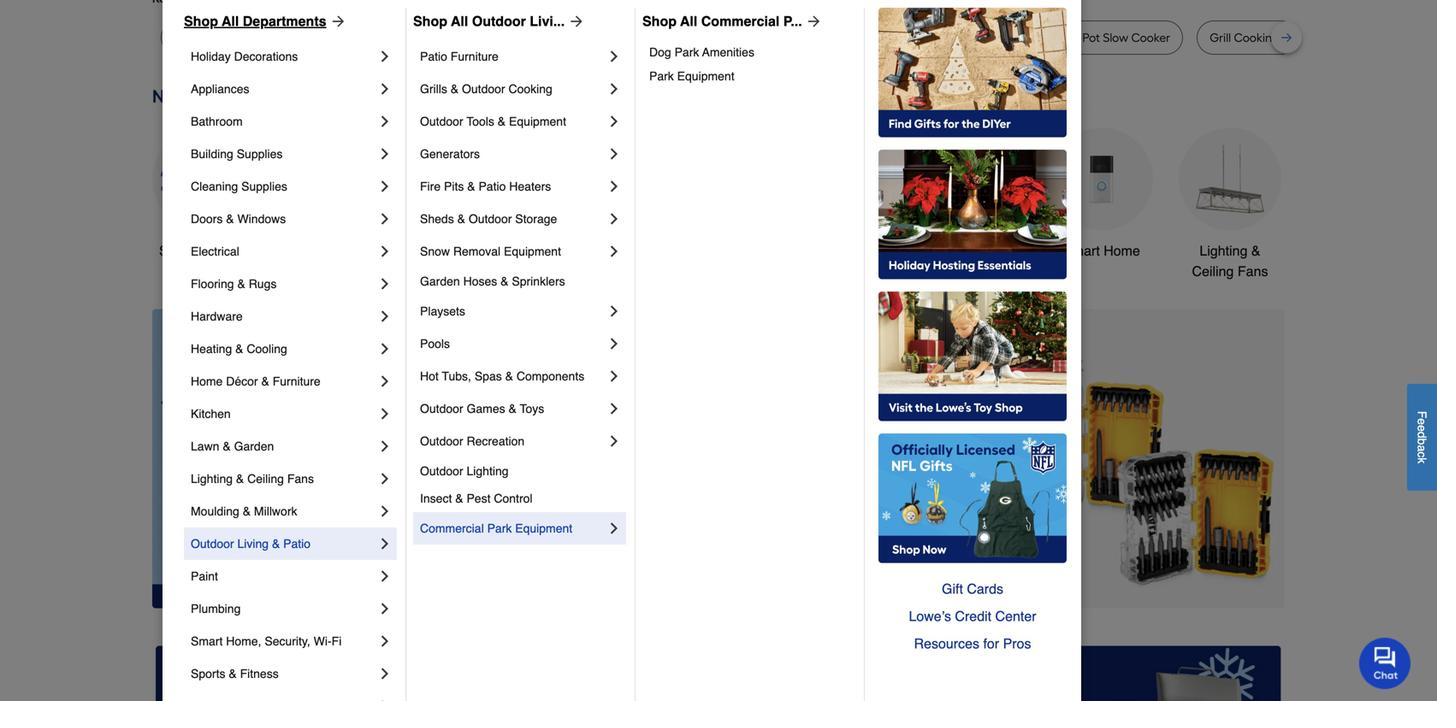 Task type: locate. For each thing, give the bounding box(es) containing it.
slow
[[174, 30, 199, 45], [405, 30, 430, 45], [1103, 30, 1128, 45]]

fire pits & patio heaters link
[[420, 170, 606, 203]]

shop for shop all departments
[[184, 13, 218, 29]]

cooker up holiday
[[202, 30, 241, 45]]

hardware
[[191, 310, 243, 323]]

& inside lawn & garden link
[[223, 440, 231, 453]]

arrow left image
[[471, 459, 488, 476]]

smart
[[1063, 243, 1100, 259], [191, 635, 223, 648]]

pools link
[[420, 328, 606, 360]]

resources for pros link
[[879, 631, 1067, 658]]

1 vertical spatial decorations
[[552, 263, 625, 279]]

lighting
[[1200, 243, 1248, 259], [467, 465, 509, 478], [191, 472, 233, 486]]

patio furniture
[[420, 50, 499, 63]]

decorations for christmas
[[552, 263, 625, 279]]

moulding & millwork
[[191, 505, 297, 518]]

grate
[[1283, 30, 1314, 45]]

paint link
[[191, 560, 376, 593]]

1 vertical spatial smart
[[191, 635, 223, 648]]

smart inside smart home link
[[1063, 243, 1100, 259]]

2 cooking from the left
[[1234, 30, 1280, 45]]

& inside flooring & rugs link
[[237, 277, 245, 291]]

2 horizontal spatial crock
[[1048, 30, 1080, 45]]

1 vertical spatial furniture
[[273, 375, 321, 388]]

1 vertical spatial lighting & ceiling fans link
[[191, 463, 376, 495]]

crock pot
[[280, 30, 333, 45]]

3 slow from the left
[[1103, 30, 1128, 45]]

2 horizontal spatial cooker
[[1131, 30, 1171, 45]]

home décor & furniture link
[[191, 365, 376, 398]]

2 pot from the left
[[824, 30, 842, 45]]

& inside doors & windows link
[[226, 212, 234, 226]]

control
[[494, 492, 533, 506]]

0 horizontal spatial decorations
[[234, 50, 298, 63]]

all inside shop all departments link
[[222, 13, 239, 29]]

1 vertical spatial ceiling
[[247, 472, 284, 486]]

2 horizontal spatial lighting
[[1200, 243, 1248, 259]]

3 cooker from the left
[[1131, 30, 1171, 45]]

crock pot cooking pot
[[790, 30, 911, 45]]

0 horizontal spatial garden
[[234, 440, 274, 453]]

equipment inside outdoor tools & equipment
[[813, 263, 878, 279]]

1 horizontal spatial furniture
[[451, 50, 499, 63]]

get up to 2 free select tools or batteries when you buy 1 with select purchases. image
[[156, 646, 513, 702]]

instant
[[951, 30, 988, 45]]

1 horizontal spatial ceiling
[[1192, 263, 1234, 279]]

supplies up "windows"
[[241, 180, 287, 193]]

0 vertical spatial supplies
[[237, 147, 283, 161]]

chevron right image for cleaning supplies
[[376, 178, 394, 195]]

0 vertical spatial fans
[[1238, 263, 1268, 279]]

crock down p...
[[790, 30, 822, 45]]

bathroom
[[191, 115, 243, 128], [944, 243, 1003, 259]]

0 horizontal spatial patio
[[283, 537, 311, 551]]

2 crock from the left
[[790, 30, 822, 45]]

credit
[[955, 609, 992, 625]]

warmer
[[705, 30, 750, 45]]

chevron right image for playsets
[[606, 303, 623, 320]]

shop all outdoor livi... link
[[413, 11, 585, 32]]

outdoor living & patio
[[191, 537, 311, 551]]

commercial
[[701, 13, 780, 29], [420, 522, 484, 536]]

christmas decorations
[[552, 243, 625, 279]]

cooker left the grill
[[1131, 30, 1171, 45]]

& inside grills & outdoor cooking "link"
[[451, 82, 459, 96]]

1 horizontal spatial arrow right image
[[802, 13, 823, 30]]

0 vertical spatial lighting & ceiling fans
[[1192, 243, 1268, 279]]

microwave
[[512, 30, 571, 45]]

0 horizontal spatial lighting & ceiling fans
[[191, 472, 314, 486]]

food warmer
[[676, 30, 750, 45]]

all up patio furniture
[[451, 13, 468, 29]]

0 horizontal spatial cooking
[[845, 30, 891, 45]]

1 vertical spatial patio
[[479, 180, 506, 193]]

paint
[[191, 570, 218, 583]]

shop
[[159, 243, 191, 259]]

0 vertical spatial bathroom
[[191, 115, 243, 128]]

garden hoses & sprinklers link
[[420, 268, 623, 295]]

patio inside 'link'
[[420, 50, 447, 63]]

chevron right image for sports & fitness
[[376, 666, 394, 683]]

chevron right image for electrical
[[376, 243, 394, 260]]

cooling
[[247, 342, 287, 356]]

scroll to item #5 image
[[951, 578, 992, 585]]

chevron right image for flooring & rugs
[[376, 275, 394, 293]]

1 vertical spatial home
[[191, 375, 223, 388]]

pools
[[420, 337, 450, 351]]

0 horizontal spatial arrow right image
[[326, 13, 347, 30]]

park for amenities
[[675, 45, 699, 59]]

chevron right image for heating & cooling
[[376, 340, 394, 358]]

shop for shop all outdoor livi...
[[413, 13, 447, 29]]

electrical link
[[191, 235, 376, 268]]

shop all deals link
[[152, 128, 255, 261]]

equipment
[[677, 69, 735, 83], [509, 115, 566, 128], [504, 245, 561, 258], [813, 263, 878, 279], [515, 522, 572, 536]]

1 vertical spatial outdoor tools & equipment
[[796, 243, 894, 279]]

2 vertical spatial patio
[[283, 537, 311, 551]]

ceiling inside lighting & ceiling fans
[[1192, 263, 1234, 279]]

4 pot from the left
[[991, 30, 1008, 45]]

rack
[[1382, 30, 1408, 45]]

0 horizontal spatial outdoor tools & equipment link
[[420, 105, 606, 138]]

furniture up "grills & outdoor cooking"
[[451, 50, 499, 63]]

components
[[517, 370, 585, 383]]

patio up the sheds & outdoor storage
[[479, 180, 506, 193]]

chevron right image
[[376, 80, 394, 98], [376, 113, 394, 130], [606, 113, 623, 130], [376, 178, 394, 195], [606, 178, 623, 195], [376, 210, 394, 228], [376, 308, 394, 325], [606, 335, 623, 352], [376, 373, 394, 390], [376, 406, 394, 423], [376, 438, 394, 455], [376, 471, 394, 488], [376, 698, 394, 702]]

2 vertical spatial park
[[487, 522, 512, 536]]

pot for crock pot cooking pot
[[824, 30, 842, 45]]

1 horizontal spatial shop
[[413, 13, 447, 29]]

grills & outdoor cooking link
[[420, 73, 606, 105]]

removal
[[453, 245, 501, 258]]

c
[[1415, 452, 1429, 458]]

1 vertical spatial bathroom
[[944, 243, 1003, 259]]

1 horizontal spatial smart
[[1063, 243, 1100, 259]]

0 horizontal spatial bathroom
[[191, 115, 243, 128]]

commercial up warmer
[[701, 13, 780, 29]]

park down control
[[487, 522, 512, 536]]

furniture up kitchen "link"
[[273, 375, 321, 388]]

a
[[1415, 445, 1429, 452]]

chevron right image for sheds & outdoor storage
[[606, 210, 623, 228]]

1 crock from the left
[[280, 30, 312, 45]]

0 horizontal spatial smart
[[191, 635, 223, 648]]

building
[[191, 147, 233, 161]]

chevron right image for generators
[[606, 145, 623, 163]]

shop up slow cooker
[[184, 13, 218, 29]]

smart inside smart home, security, wi-fi link
[[191, 635, 223, 648]]

garden
[[420, 275, 460, 288], [234, 440, 274, 453]]

shop up the triple slow cooker on the left top
[[413, 13, 447, 29]]

doors
[[191, 212, 223, 226]]

0 vertical spatial lighting & ceiling fans link
[[1179, 128, 1282, 282]]

tools inside tools link
[[444, 243, 476, 259]]

crock pot slow cooker
[[1048, 30, 1171, 45]]

pot for instant pot
[[991, 30, 1008, 45]]

1 horizontal spatial garden
[[420, 275, 460, 288]]

outdoor lighting
[[420, 465, 509, 478]]

plumbing link
[[191, 593, 376, 625]]

1 slow from the left
[[174, 30, 199, 45]]

sheds
[[420, 212, 454, 226]]

0 vertical spatial patio
[[420, 50, 447, 63]]

find gifts for the diyer. image
[[879, 8, 1067, 138]]

1 horizontal spatial fans
[[1238, 263, 1268, 279]]

chevron right image for building supplies
[[376, 145, 394, 163]]

5 pot from the left
[[1083, 30, 1100, 45]]

1 vertical spatial garden
[[234, 440, 274, 453]]

1 horizontal spatial decorations
[[552, 263, 625, 279]]

1 pot from the left
[[315, 30, 333, 45]]

decorations down shop all departments link
[[234, 50, 298, 63]]

3 crock from the left
[[1048, 30, 1080, 45]]

shop all departments link
[[184, 11, 347, 32]]

0 horizontal spatial cooker
[[202, 30, 241, 45]]

lighting & ceiling fans link
[[1179, 128, 1282, 282], [191, 463, 376, 495]]

supplies up cleaning supplies
[[237, 147, 283, 161]]

2 horizontal spatial patio
[[479, 180, 506, 193]]

outdoor recreation
[[420, 435, 525, 448]]

1 horizontal spatial commercial
[[701, 13, 780, 29]]

e up d
[[1415, 419, 1429, 425]]

0 horizontal spatial ceiling
[[247, 472, 284, 486]]

0 horizontal spatial bathroom link
[[191, 105, 376, 138]]

2 horizontal spatial park
[[675, 45, 699, 59]]

2 shop from the left
[[413, 13, 447, 29]]

shop for shop all commercial p...
[[642, 13, 677, 29]]

sheds & outdoor storage link
[[420, 203, 606, 235]]

triple
[[372, 30, 402, 45]]

2 horizontal spatial arrow right image
[[1253, 459, 1270, 476]]

chevron right image for snow removal equipment
[[606, 243, 623, 260]]

0 vertical spatial smart
[[1063, 243, 1100, 259]]

scroll to item #4 image
[[910, 578, 951, 585]]

shop all outdoor livi...
[[413, 13, 565, 29]]

chevron right image for outdoor living & patio
[[376, 536, 394, 553]]

garden up playsets
[[420, 275, 460, 288]]

chevron right image for outdoor recreation
[[606, 433, 623, 450]]

chevron right image
[[376, 48, 394, 65], [606, 48, 623, 65], [606, 80, 623, 98], [376, 145, 394, 163], [606, 145, 623, 163], [606, 210, 623, 228], [376, 243, 394, 260], [606, 243, 623, 260], [376, 275, 394, 293], [606, 303, 623, 320], [376, 340, 394, 358], [606, 368, 623, 385], [606, 400, 623, 417], [606, 433, 623, 450], [376, 503, 394, 520], [606, 520, 623, 537], [376, 536, 394, 553], [376, 568, 394, 585], [376, 601, 394, 618], [376, 633, 394, 650], [376, 666, 394, 683]]

1 horizontal spatial slow
[[405, 30, 430, 45]]

0 horizontal spatial furniture
[[273, 375, 321, 388]]

wi-
[[314, 635, 332, 648]]

playsets link
[[420, 295, 606, 328]]

0 horizontal spatial shop
[[184, 13, 218, 29]]

e up b
[[1415, 425, 1429, 432]]

0 vertical spatial park
[[675, 45, 699, 59]]

park down "food" at top
[[675, 45, 699, 59]]

chevron right image for outdoor games & toys
[[606, 400, 623, 417]]

pest
[[467, 492, 491, 506]]

1 horizontal spatial bathroom link
[[922, 128, 1025, 261]]

shop up dog on the top
[[642, 13, 677, 29]]

outdoor games & toys link
[[420, 393, 606, 425]]

0 horizontal spatial slow
[[174, 30, 199, 45]]

3 shop from the left
[[642, 13, 677, 29]]

supplies
[[237, 147, 283, 161], [241, 180, 287, 193]]

chevron right image for lawn & garden
[[376, 438, 394, 455]]

1 horizontal spatial crock
[[790, 30, 822, 45]]

crock right the 'instant pot'
[[1048, 30, 1080, 45]]

heating
[[191, 342, 232, 356]]

hoses
[[463, 275, 497, 288]]

crock down the departments
[[280, 30, 312, 45]]

1 horizontal spatial home
[[1104, 243, 1140, 259]]

officially licensed n f l gifts. shop now. image
[[879, 434, 1067, 564]]

f
[[1415, 411, 1429, 419]]

all up slow cooker
[[222, 13, 239, 29]]

arrow right image inside "shop all commercial p..." link
[[802, 13, 823, 30]]

0 horizontal spatial commercial
[[420, 522, 484, 536]]

1 horizontal spatial patio
[[420, 50, 447, 63]]

1 vertical spatial commercial
[[420, 522, 484, 536]]

cooker up patio furniture
[[433, 30, 472, 45]]

arrow right image
[[326, 13, 347, 30], [802, 13, 823, 30], [1253, 459, 1270, 476]]

patio down the triple slow cooker on the left top
[[420, 50, 447, 63]]

2 horizontal spatial slow
[[1103, 30, 1128, 45]]

smart for smart home
[[1063, 243, 1100, 259]]

0 horizontal spatial crock
[[280, 30, 312, 45]]

park
[[675, 45, 699, 59], [649, 69, 674, 83], [487, 522, 512, 536]]

hot tubs, spas & components link
[[420, 360, 606, 393]]

electrical
[[191, 245, 239, 258]]

lawn
[[191, 440, 219, 453]]

lighting & ceiling fans
[[1192, 243, 1268, 279], [191, 472, 314, 486]]

2 e from the top
[[1415, 425, 1429, 432]]

1 e from the top
[[1415, 419, 1429, 425]]

decorations down christmas
[[552, 263, 625, 279]]

&
[[1317, 30, 1325, 45], [451, 82, 459, 96], [498, 115, 506, 128], [467, 180, 475, 193], [226, 212, 234, 226], [457, 212, 465, 226], [885, 243, 894, 259], [1252, 243, 1261, 259], [501, 275, 509, 288], [237, 277, 245, 291], [235, 342, 243, 356], [505, 370, 513, 383], [261, 375, 269, 388], [509, 402, 517, 416], [223, 440, 231, 453], [236, 472, 244, 486], [455, 492, 463, 506], [243, 505, 251, 518], [272, 537, 280, 551], [229, 667, 237, 681]]

1 horizontal spatial park
[[649, 69, 674, 83]]

1 vertical spatial fans
[[287, 472, 314, 486]]

1 vertical spatial supplies
[[241, 180, 287, 193]]

all up "food" at top
[[680, 13, 697, 29]]

0 vertical spatial ceiling
[[1192, 263, 1234, 279]]

crock
[[280, 30, 312, 45], [790, 30, 822, 45], [1048, 30, 1080, 45]]

1 horizontal spatial cooker
[[433, 30, 472, 45]]

& inside hot tubs, spas & components link
[[505, 370, 513, 383]]

garden down kitchen "link"
[[234, 440, 274, 453]]

all inside shop all deals link
[[194, 243, 209, 259]]

0 vertical spatial decorations
[[234, 50, 298, 63]]

furniture
[[451, 50, 499, 63], [273, 375, 321, 388]]

park down dog on the top
[[649, 69, 674, 83]]

snow
[[420, 245, 450, 258]]

outdoor inside "link"
[[462, 82, 505, 96]]

grills & outdoor cooking
[[420, 82, 553, 96]]

chevron right image for grills & outdoor cooking
[[606, 80, 623, 98]]

chevron right image for patio furniture
[[606, 48, 623, 65]]

all inside 'shop all outdoor livi...' link
[[451, 13, 468, 29]]

insect
[[420, 492, 452, 506]]

0 horizontal spatial park
[[487, 522, 512, 536]]

millwork
[[254, 505, 297, 518]]

chevron right image for appliances
[[376, 80, 394, 98]]

1 horizontal spatial outdoor tools & equipment link
[[794, 128, 897, 282]]

0 horizontal spatial outdoor tools & equipment
[[420, 115, 566, 128]]

all for outdoor
[[451, 13, 468, 29]]

appliances link
[[191, 73, 376, 105]]

instant pot
[[951, 30, 1008, 45]]

smart for smart home, security, wi-fi
[[191, 635, 223, 648]]

e
[[1415, 419, 1429, 425], [1415, 425, 1429, 432]]

arrow right image inside shop all departments link
[[326, 13, 347, 30]]

all inside "shop all commercial p..." link
[[680, 13, 697, 29]]

0 vertical spatial furniture
[[451, 50, 499, 63]]

1 horizontal spatial lighting & ceiling fans link
[[1179, 128, 1282, 282]]

commercial down insect
[[420, 522, 484, 536]]

patio
[[420, 50, 447, 63], [479, 180, 506, 193], [283, 537, 311, 551]]

& inside outdoor living & patio link
[[272, 537, 280, 551]]

1 vertical spatial park
[[649, 69, 674, 83]]

chevron right image for pools
[[606, 335, 623, 352]]

1 horizontal spatial cooking
[[1234, 30, 1280, 45]]

outdoor tools & equipment
[[420, 115, 566, 128], [796, 243, 894, 279]]

1 cooker from the left
[[202, 30, 241, 45]]

1 shop from the left
[[184, 13, 218, 29]]

patio up paint 'link'
[[283, 537, 311, 551]]

all right shop at the left top of the page
[[194, 243, 209, 259]]

departments
[[243, 13, 326, 29]]

0 vertical spatial garden
[[420, 275, 460, 288]]

fitness
[[240, 667, 279, 681]]

2 horizontal spatial shop
[[642, 13, 677, 29]]



Task type: describe. For each thing, give the bounding box(es) containing it.
2 slow from the left
[[405, 30, 430, 45]]

decorations for holiday
[[234, 50, 298, 63]]

holiday hosting essentials. image
[[879, 150, 1067, 280]]

0 horizontal spatial lighting
[[191, 472, 233, 486]]

center
[[995, 609, 1036, 625]]

lowe's credit center
[[909, 609, 1036, 625]]

& inside the fire pits & patio heaters link
[[467, 180, 475, 193]]

recommended searches for you heading
[[152, 0, 1285, 7]]

all for departments
[[222, 13, 239, 29]]

pot for crock pot
[[315, 30, 333, 45]]

triple slow cooker
[[372, 30, 472, 45]]

crock for crock pot cooking pot
[[790, 30, 822, 45]]

1 cooking from the left
[[845, 30, 891, 45]]

microwave countertop
[[512, 30, 636, 45]]

up to 50 percent off select tools and accessories. image
[[456, 309, 1285, 609]]

1 horizontal spatial lighting & ceiling fans
[[1192, 243, 1268, 279]]

shop all commercial p...
[[642, 13, 802, 29]]

1 vertical spatial lighting & ceiling fans
[[191, 472, 314, 486]]

& inside outdoor games & toys link
[[509, 402, 517, 416]]

holiday decorations
[[191, 50, 298, 63]]

1 horizontal spatial outdoor tools & equipment
[[796, 243, 894, 279]]

chevron right image for hardware
[[376, 308, 394, 325]]

patio for fire pits & patio heaters
[[479, 180, 506, 193]]

outdoor recreation link
[[420, 425, 606, 458]]

recreation
[[467, 435, 525, 448]]

warming
[[1328, 30, 1379, 45]]

furniture inside home décor & furniture link
[[273, 375, 321, 388]]

1 horizontal spatial lighting
[[467, 465, 509, 478]]

chevron right image for home décor & furniture
[[376, 373, 394, 390]]

spas
[[475, 370, 502, 383]]

chevron right image for doors & windows
[[376, 210, 394, 228]]

all for deals
[[194, 243, 209, 259]]

crock for crock pot
[[280, 30, 312, 45]]

home,
[[226, 635, 261, 648]]

cleaning
[[191, 180, 238, 193]]

chevron right image for plumbing
[[376, 601, 394, 618]]

gift
[[942, 581, 963, 597]]

snow removal equipment link
[[420, 235, 606, 268]]

up to 35 percent off select small appliances. image
[[540, 646, 897, 702]]

chevron right image for bathroom
[[376, 113, 394, 130]]

2 cooker from the left
[[433, 30, 472, 45]]

park for equipment
[[487, 522, 512, 536]]

cleaning supplies
[[191, 180, 287, 193]]

0 vertical spatial commercial
[[701, 13, 780, 29]]

kitchen
[[191, 407, 231, 421]]

park equipment link
[[649, 64, 852, 88]]

lawn & garden link
[[191, 430, 376, 463]]

food
[[676, 30, 703, 45]]

resources
[[914, 636, 980, 652]]

chevron right image for lighting & ceiling fans
[[376, 471, 394, 488]]

grills
[[420, 82, 447, 96]]

deals
[[213, 243, 248, 259]]

& inside garden hoses & sprinklers link
[[501, 275, 509, 288]]

cards
[[967, 581, 1004, 597]]

& inside sheds & outdoor storage link
[[457, 212, 465, 226]]

smart home, security, wi-fi
[[191, 635, 342, 648]]

lowe's credit center link
[[879, 603, 1067, 631]]

christmas decorations link
[[537, 128, 640, 282]]

arrow right image for shop all commercial p...
[[802, 13, 823, 30]]

lawn & garden
[[191, 440, 274, 453]]

smart home link
[[1051, 128, 1153, 261]]

arrow right image
[[565, 13, 585, 30]]

storage
[[515, 212, 557, 226]]

cleaning supplies link
[[191, 170, 376, 203]]

countertop
[[574, 30, 636, 45]]

gift cards link
[[879, 576, 1067, 603]]

for
[[983, 636, 999, 652]]

3 pot from the left
[[894, 30, 911, 45]]

chevron right image for moulding & millwork
[[376, 503, 394, 520]]

living
[[237, 537, 269, 551]]

& inside insect & pest control link
[[455, 492, 463, 506]]

supplies for cleaning supplies
[[241, 180, 287, 193]]

f e e d b a c k
[[1415, 411, 1429, 464]]

pot for crock pot slow cooker
[[1083, 30, 1100, 45]]

outdoor games & toys
[[420, 402, 544, 416]]

d
[[1415, 432, 1429, 439]]

chevron right image for fire pits & patio heaters
[[606, 178, 623, 195]]

outdoor living & patio link
[[191, 528, 376, 560]]

& inside moulding & millwork link
[[243, 505, 251, 518]]

& inside heating & cooling link
[[235, 342, 243, 356]]

chevron right image for hot tubs, spas & components
[[606, 368, 623, 385]]

supplies for building supplies
[[237, 147, 283, 161]]

flooring & rugs link
[[191, 268, 376, 300]]

scroll to item #2 image
[[824, 578, 865, 585]]

appliances
[[191, 82, 249, 96]]

amenities
[[702, 45, 755, 59]]

& inside sports & fitness link
[[229, 667, 237, 681]]

sheds & outdoor storage
[[420, 212, 557, 226]]

0 horizontal spatial home
[[191, 375, 223, 388]]

grill
[[1210, 30, 1231, 45]]

games
[[467, 402, 505, 416]]

shop all commercial p... link
[[642, 11, 823, 32]]

dog park amenities link
[[649, 40, 852, 64]]

chat invite button image
[[1359, 637, 1412, 690]]

& inside home décor & furniture link
[[261, 375, 269, 388]]

up to 30 percent off select grills and accessories. image
[[925, 646, 1282, 702]]

0 vertical spatial outdoor tools & equipment
[[420, 115, 566, 128]]

cooking
[[509, 82, 553, 96]]

kitchen link
[[191, 398, 376, 430]]

moulding & millwork link
[[191, 495, 376, 528]]

furniture inside patio furniture 'link'
[[451, 50, 499, 63]]

0 horizontal spatial fans
[[287, 472, 314, 486]]

holiday decorations link
[[191, 40, 376, 73]]

outdoor lighting link
[[420, 458, 623, 485]]

arrow right image for shop all departments
[[326, 13, 347, 30]]

rugs
[[249, 277, 277, 291]]

doors & windows link
[[191, 203, 376, 235]]

sports & fitness link
[[191, 658, 376, 690]]

0 horizontal spatial lighting & ceiling fans link
[[191, 463, 376, 495]]

heaters
[[509, 180, 551, 193]]

chevron right image for paint
[[376, 568, 394, 585]]

commercial park equipment link
[[420, 512, 606, 545]]

patio for outdoor living & patio
[[283, 537, 311, 551]]

visit the lowe's toy shop. image
[[879, 292, 1067, 422]]

fire
[[420, 180, 441, 193]]

1 horizontal spatial bathroom
[[944, 243, 1003, 259]]

shop these last-minute gifts. $99 or less. quantities are limited and won't last. image
[[152, 309, 429, 609]]

gift cards
[[942, 581, 1004, 597]]

new deals every day during 25 days of deals image
[[152, 82, 1285, 111]]

generators
[[420, 147, 480, 161]]

building supplies
[[191, 147, 283, 161]]

sports & fitness
[[191, 667, 279, 681]]

holiday
[[191, 50, 231, 63]]

insect & pest control link
[[420, 485, 623, 512]]

tools link
[[409, 128, 512, 261]]

chevron right image for outdoor tools & equipment
[[606, 113, 623, 130]]

home décor & furniture
[[191, 375, 321, 388]]

chevron right image for holiday decorations
[[376, 48, 394, 65]]

0 vertical spatial home
[[1104, 243, 1140, 259]]

crock for crock pot slow cooker
[[1048, 30, 1080, 45]]

chevron right image for kitchen
[[376, 406, 394, 423]]

windows
[[237, 212, 286, 226]]

chevron right image for commercial park equipment
[[606, 520, 623, 537]]

all for commercial
[[680, 13, 697, 29]]

sprinklers
[[512, 275, 565, 288]]

park equipment
[[649, 69, 735, 83]]

dog park amenities
[[649, 45, 755, 59]]

chevron right image for smart home, security, wi-fi
[[376, 633, 394, 650]]

shop all departments
[[184, 13, 326, 29]]

pits
[[444, 180, 464, 193]]

insect & pest control
[[420, 492, 533, 506]]



Task type: vqa. For each thing, say whether or not it's contained in the screenshot.
HOLIDAY
yes



